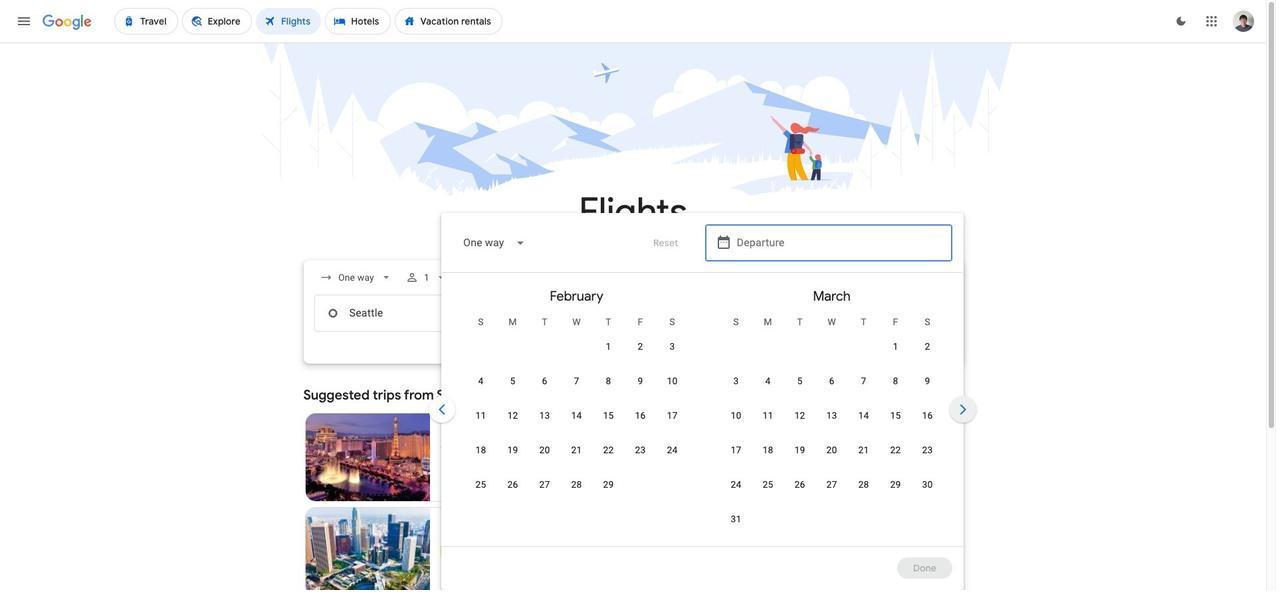 Task type: vqa. For each thing, say whether or not it's contained in the screenshot.
Search by image
no



Task type: describe. For each thing, give the bounding box(es) containing it.
main menu image
[[16, 13, 32, 29]]

tue, mar 5 element
[[795, 375, 801, 388]]

sun, mar 31 element
[[729, 513, 740, 526]]

sat, mar 2 element
[[923, 340, 928, 354]]

sun, feb 25 element
[[474, 479, 484, 492]]

thu, feb 22 element
[[601, 444, 612, 457]]

wed, feb 14 element
[[569, 409, 580, 423]]

sat, mar 23 element
[[920, 444, 931, 457]]

sat, mar 9 element
[[923, 375, 928, 388]]

fri, mar 29 element
[[888, 479, 899, 492]]

mon, feb 19 element
[[506, 444, 516, 457]]

sat, feb 10 element
[[665, 375, 676, 388]]

 image inside suggested trips from seattle region
[[486, 546, 489, 559]]

sat, mar 16 element
[[920, 409, 931, 423]]

sun, feb 4 element
[[476, 375, 482, 388]]

sat, feb 17 element
[[665, 409, 676, 423]]

sun, mar 17 element
[[729, 444, 740, 457]]

row up the 'fri, feb 9' element
[[591, 329, 686, 372]]

tue, feb 20 element
[[537, 444, 548, 457]]

mon, mar 11 element
[[761, 409, 771, 423]]

tue, feb 27 element
[[537, 479, 548, 492]]

grid inside the flight 'search field'
[[447, 279, 958, 555]]

fri, mar 8 element
[[891, 375, 896, 388]]

row up 'sat, mar 9' element on the bottom
[[878, 329, 942, 372]]

row up the wed, feb 28 element
[[463, 438, 686, 476]]

row down tue, feb 20 element
[[463, 473, 623, 511]]

sat, mar 30 element
[[920, 479, 931, 492]]

Departure text field
[[737, 225, 942, 261]]

thu, mar 14 element
[[857, 409, 867, 423]]

thu, mar 7 element
[[859, 375, 865, 388]]

tue, feb 13 element
[[537, 409, 548, 423]]

thu, mar 28 element
[[857, 479, 867, 492]]

next image
[[947, 394, 979, 426]]

suggested trips from seattle region
[[303, 380, 963, 591]]

sun, feb 18 element
[[474, 444, 484, 457]]

row up wed, mar 27 element
[[718, 438, 942, 476]]

Flight search field
[[293, 213, 979, 591]]

tue, mar 12 element
[[793, 409, 803, 423]]

wed, mar 20 element
[[825, 444, 835, 457]]

wed, feb 21 element
[[569, 444, 580, 457]]

row up wed, mar 13 element
[[718, 369, 942, 407]]

fri, feb 16 element
[[633, 409, 644, 423]]

wed, mar 6 element
[[827, 375, 833, 388]]

tue, mar 19 element
[[793, 444, 803, 457]]

1 row group from the left
[[447, 279, 702, 542]]

previous image
[[426, 394, 458, 426]]

thu, feb 1 element
[[604, 340, 609, 354]]

fri, feb 9 element
[[636, 375, 641, 388]]

row up wed, feb 14 element
[[463, 369, 686, 407]]

67 US dollars text field
[[591, 482, 607, 494]]



Task type: locate. For each thing, give the bounding box(es) containing it.
 image
[[486, 546, 489, 559]]

mon, mar 18 element
[[761, 444, 771, 457]]

fri, mar 22 element
[[888, 444, 899, 457]]

fri, mar 15 element
[[888, 409, 899, 423]]

row up wed, mar 20 'element'
[[718, 404, 942, 441]]

fri, mar 1 element
[[891, 340, 896, 354]]

sun, feb 11 element
[[474, 409, 484, 423]]

mon, feb 12 element
[[506, 409, 516, 423]]

row up wed, feb 21 'element'
[[463, 404, 686, 441]]

wed, mar 27 element
[[825, 479, 835, 492]]

None field
[[452, 227, 536, 259], [314, 266, 398, 290], [452, 227, 536, 259], [314, 266, 398, 290]]

spirit image
[[441, 547, 452, 558]]

row down wed, mar 20 'element'
[[718, 473, 942, 511]]

sun, mar 10 element
[[729, 409, 740, 423]]

row
[[591, 329, 686, 372], [878, 329, 942, 372], [463, 369, 686, 407], [718, 369, 942, 407], [463, 404, 686, 441], [718, 404, 942, 441], [463, 438, 686, 476], [718, 438, 942, 476], [463, 473, 623, 511], [718, 473, 942, 511]]

tue, mar 26 element
[[793, 479, 803, 492]]

None text field
[[314, 295, 502, 332]]

mon, mar 4 element
[[763, 375, 769, 388]]

sun, mar 3 element
[[732, 375, 737, 388]]

thu, feb 15 element
[[601, 409, 612, 423]]

mon, feb 5 element
[[508, 375, 514, 388]]

mon, feb 26 element
[[506, 479, 516, 492]]

wed, feb 28 element
[[569, 479, 580, 492]]

2 row group from the left
[[702, 279, 958, 545]]

row group
[[447, 279, 702, 542], [702, 279, 958, 545]]

mon, mar 25 element
[[761, 479, 771, 492]]

thu, mar 21 element
[[857, 444, 867, 457]]

Departure text field
[[737, 296, 942, 332]]

sat, feb 3 element
[[668, 340, 673, 354]]

grid
[[447, 279, 958, 555]]

sat, feb 24 element
[[665, 444, 676, 457]]

change appearance image
[[1165, 5, 1197, 37]]

wed, mar 13 element
[[825, 409, 835, 423]]

fri, feb 2 element
[[636, 340, 641, 354]]

thu, feb 8 element
[[604, 375, 609, 388]]

wed, feb 7 element
[[572, 375, 577, 388]]

sun, mar 24 element
[[729, 479, 740, 492]]

fri, feb 23 element
[[633, 444, 644, 457]]

thu, feb 29 element
[[601, 479, 612, 492]]

tue, feb 6 element
[[540, 375, 545, 388]]



